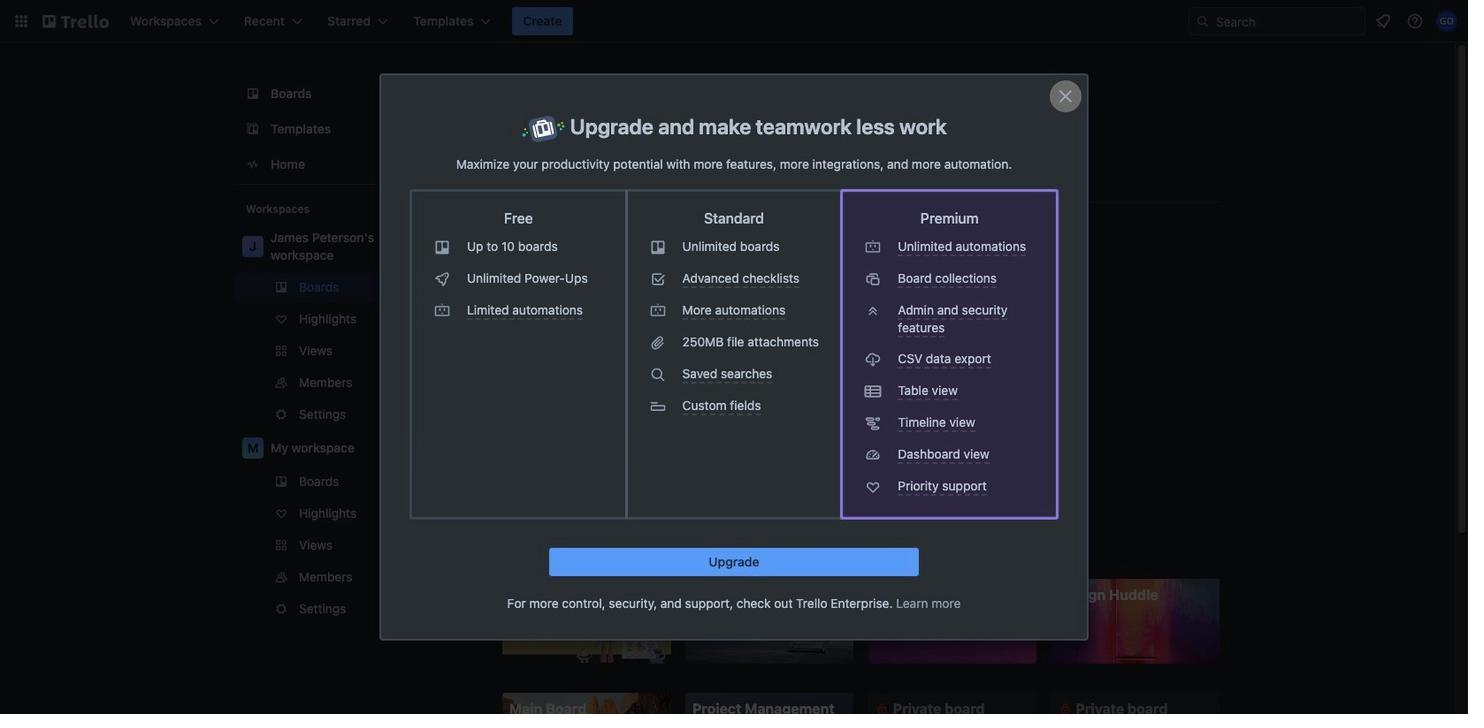 Task type: vqa. For each thing, say whether or not it's contained in the screenshot.
Add inside the button
no



Task type: locate. For each thing, give the bounding box(es) containing it.
gary orlando (garyorlando) image
[[1437, 11, 1458, 32]]

close image
[[1055, 86, 1077, 107]]

primary element
[[0, 0, 1468, 42]]

open information menu image
[[1407, 12, 1424, 30]]

board image
[[242, 83, 264, 104]]

template board image
[[242, 119, 264, 140]]

home image
[[242, 154, 264, 175]]



Task type: describe. For each thing, give the bounding box(es) containing it.
0 notifications image
[[1373, 11, 1394, 32]]

briefcase image
[[521, 115, 566, 143]]

sm image
[[1057, 700, 1074, 715]]

search image
[[1196, 14, 1210, 28]]

sm image
[[874, 700, 891, 715]]

Search field
[[1210, 9, 1365, 34]]



